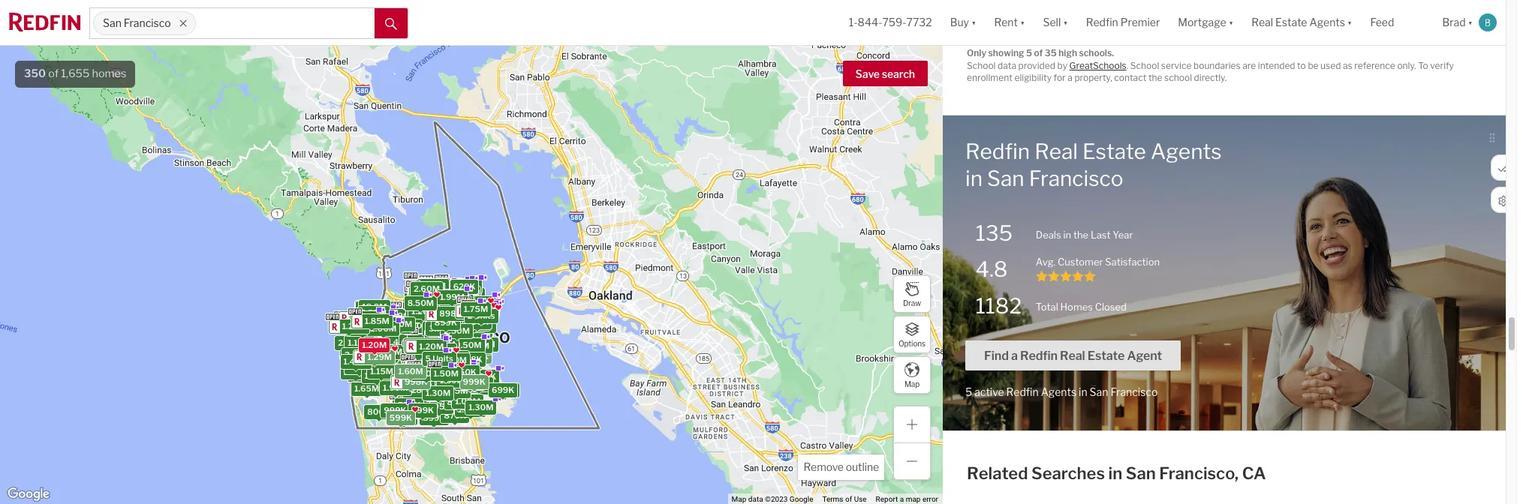 Task type: vqa. For each thing, say whether or not it's contained in the screenshot.
the Redfin within Redfin Premier 'button'
no



Task type: locate. For each thing, give the bounding box(es) containing it.
1
[[445, 303, 449, 314]]

▾ inside rent ▾ dropdown button
[[1020, 16, 1025, 29]]

1 vertical spatial 1.85m
[[371, 368, 396, 378]]

school for service
[[1131, 60, 1159, 71]]

▾ inside buy ▾ dropdown button
[[972, 16, 976, 29]]

a for real
[[1011, 349, 1018, 363]]

1.15m down 1.29m
[[370, 366, 393, 376]]

agents for redfin real estate agents in san francisco
[[1151, 139, 1222, 164]]

data left the ©2023
[[748, 496, 763, 504]]

▾ right the mortgage
[[1229, 16, 1234, 29]]

2 vertical spatial of
[[845, 496, 852, 504]]

0 horizontal spatial school
[[967, 60, 996, 71]]

1.48m down '890k'
[[458, 404, 483, 415]]

1.68m
[[419, 292, 444, 303], [407, 361, 432, 371], [344, 367, 369, 377]]

2.25m
[[410, 321, 436, 332]]

3.60m down 2.53m
[[386, 361, 413, 372]]

0 vertical spatial 1.85m
[[365, 316, 390, 327]]

1.15m up 4
[[434, 286, 457, 297]]

750k
[[442, 282, 464, 293], [454, 367, 477, 377]]

3.50m
[[437, 284, 463, 295], [419, 352, 446, 362], [416, 366, 442, 376], [424, 368, 451, 379]]

795k
[[443, 299, 465, 309], [425, 320, 447, 331]]

1 vertical spatial 550k
[[443, 378, 466, 388]]

3.75m
[[429, 323, 455, 334]]

1.48m up 785k
[[454, 281, 479, 291]]

0 vertical spatial estate
[[1276, 16, 1308, 29]]

1 horizontal spatial of
[[845, 496, 852, 504]]

1-
[[849, 16, 858, 29]]

0 vertical spatial real
[[1252, 16, 1273, 29]]

5 active redfin agents in san francisco
[[966, 386, 1158, 399]]

2.80m down 1.62m
[[463, 340, 490, 351]]

▾ inside real estate agents ▾ link
[[1348, 16, 1352, 29]]

1 vertical spatial 5
[[425, 353, 431, 364]]

2 horizontal spatial of
[[1034, 47, 1043, 59]]

5 inside the map region
[[425, 353, 431, 364]]

1 vertical spatial of
[[48, 67, 59, 80]]

0 vertical spatial 599k
[[417, 362, 440, 373]]

reference
[[1355, 60, 1396, 71]]

850k
[[456, 316, 479, 326]]

▾ left 12
[[1063, 16, 1068, 29]]

▾ right brad
[[1468, 16, 1473, 29]]

1 horizontal spatial 3.20m
[[419, 377, 445, 388]]

0 vertical spatial 749k
[[460, 306, 482, 317]]

0 horizontal spatial a
[[900, 496, 904, 504]]

1 vertical spatial 1.43m
[[387, 337, 412, 347]]

the left the last
[[1074, 229, 1089, 241]]

estate inside 'button'
[[1088, 349, 1125, 363]]

san up 135
[[987, 166, 1025, 191]]

1.15m down the 2.39m
[[451, 317, 474, 327]]

deals
[[1036, 229, 1061, 241]]

redfin premier button
[[1077, 0, 1169, 45]]

map left the ©2023
[[732, 496, 747, 504]]

725k
[[437, 310, 458, 320]]

of left use
[[845, 496, 852, 504]]

a inside school service boundaries are intended to be used as reference only. to verify enrollment eligibility for a property, contact the school directly.
[[1068, 72, 1073, 83]]

agents inside redfin real estate agents in san francisco
[[1151, 139, 1222, 164]]

1.69m
[[347, 318, 372, 329], [350, 361, 375, 372]]

reviews
[[1423, 14, 1463, 26]]

1 school from the left
[[967, 60, 996, 71]]

0 vertical spatial 3.60m
[[419, 281, 446, 291]]

the inside school service boundaries are intended to be used as reference only. to verify enrollment eligibility for a property, contact the school directly.
[[1149, 72, 1163, 83]]

1.93m
[[412, 298, 436, 309]]

data down showing on the top right of the page
[[998, 60, 1017, 71]]

2.74m
[[425, 356, 451, 367]]

san down find a redfin real estate agent on the bottom of the page
[[1090, 386, 1109, 399]]

1.70m
[[446, 281, 470, 292], [384, 321, 409, 332], [404, 331, 428, 341], [417, 340, 442, 351], [401, 352, 426, 362], [410, 396, 434, 407]]

agents down 'school'
[[1151, 139, 1222, 164]]

0 horizontal spatial 10.00m
[[358, 302, 389, 312]]

report a map error
[[876, 496, 939, 504]]

1 horizontal spatial 5
[[966, 386, 972, 399]]

3 down 2.25m
[[421, 335, 426, 345]]

2 vertical spatial 5
[[966, 386, 972, 399]]

provided
[[1019, 60, 1056, 71]]

1 vertical spatial data
[[748, 496, 763, 504]]

1 horizontal spatial school
[[1131, 60, 1159, 71]]

3.20m down 778k
[[388, 357, 414, 367]]

in inside redfin real estate agents in san francisco
[[966, 166, 983, 191]]

5
[[1026, 47, 1032, 59], [425, 353, 431, 364], [966, 386, 972, 399]]

879k down 670k
[[426, 323, 448, 334]]

898k
[[439, 308, 462, 319], [460, 354, 483, 365], [453, 384, 476, 394]]

real inside dropdown button
[[1252, 16, 1273, 29]]

of for terms of use
[[845, 496, 852, 504]]

2.38m
[[456, 289, 482, 300]]

2.40m left 1.09m
[[345, 349, 371, 360]]

francisco up the deals in the last year
[[1029, 166, 1124, 191]]

2.60m up 8.25m
[[414, 283, 440, 294]]

1 horizontal spatial 3.60m
[[419, 281, 446, 291]]

real estate agents ▾ link
[[1252, 0, 1352, 45]]

▾ right buy
[[972, 16, 976, 29]]

2 vertical spatial real
[[1060, 349, 1085, 363]]

1 horizontal spatial 599k
[[417, 362, 440, 373]]

1.85m down 25.0m
[[365, 316, 390, 327]]

real up are
[[1252, 16, 1273, 29]]

0 horizontal spatial 599k
[[390, 413, 412, 423]]

▾ inside mortgage ▾ dropdown button
[[1229, 16, 1234, 29]]

avg. customer satisfaction
[[1036, 256, 1160, 268]]

1 vertical spatial 699k
[[492, 385, 515, 395]]

2 vertical spatial a
[[900, 496, 904, 504]]

1.19m
[[458, 377, 482, 387]]

4.25m
[[407, 300, 432, 310], [402, 343, 428, 354]]

879k down 848k
[[444, 410, 466, 420]]

enrollment
[[967, 72, 1013, 83]]

3 down 2.38m
[[466, 300, 471, 311]]

san up homes
[[103, 17, 122, 30]]

draw
[[903, 298, 921, 307]]

0 vertical spatial 4.30m
[[421, 334, 448, 344]]

1 horizontal spatial 1.49m
[[441, 289, 466, 299]]

of right 350
[[48, 67, 59, 80]]

1.49m
[[441, 289, 466, 299], [371, 367, 395, 377]]

buy
[[950, 16, 969, 29]]

2 vertical spatial estate
[[1088, 349, 1125, 363]]

the
[[1149, 72, 1163, 83], [1074, 229, 1089, 241]]

0 vertical spatial 1.99m
[[440, 292, 465, 302]]

▾ for sell ▾
[[1063, 16, 1068, 29]]

0 vertical spatial 1.48m
[[454, 281, 479, 291]]

4.65m
[[412, 283, 438, 293]]

terms
[[822, 496, 844, 504]]

in up 135
[[966, 166, 983, 191]]

terms of use
[[822, 496, 867, 504]]

978k
[[474, 304, 496, 315]]

intended
[[1258, 60, 1296, 71]]

2.40m up 778k
[[386, 320, 412, 330]]

844-
[[858, 16, 883, 29]]

1.58m
[[468, 311, 493, 321], [424, 321, 449, 331], [431, 339, 456, 349]]

▾ right rent in the top of the page
[[1020, 16, 1025, 29]]

2 units
[[468, 306, 495, 316], [468, 310, 495, 321], [463, 317, 491, 328], [456, 327, 483, 338]]

599k down '4.60m'
[[417, 362, 440, 373]]

▾ for buy ▾
[[972, 16, 976, 29]]

brad
[[1443, 16, 1466, 29]]

1.99m
[[440, 292, 465, 302], [367, 376, 392, 387]]

total homes closed
[[1036, 301, 1127, 313]]

7732
[[907, 16, 932, 29]]

2 horizontal spatial 2.40m
[[429, 359, 455, 369]]

francisco inside redfin real estate agents in san francisco
[[1029, 166, 1124, 191]]

the left 'school'
[[1149, 72, 1163, 83]]

to
[[1297, 60, 1306, 71]]

3.60m up 2.90m
[[419, 281, 446, 291]]

1.69m down 1.09m
[[350, 361, 375, 372]]

929k
[[468, 372, 491, 383]]

1 vertical spatial 995k
[[425, 398, 447, 409]]

12
[[1070, 14, 1081, 26]]

3 left 4
[[433, 293, 438, 303]]

a
[[1068, 72, 1073, 83], [1011, 349, 1018, 363], [900, 496, 904, 504]]

1 horizontal spatial 2.40m
[[386, 320, 412, 330]]

rent ▾ button
[[985, 0, 1034, 45]]

francisco for 5 active redfin agents in san francisco
[[1111, 386, 1158, 399]]

988k
[[417, 400, 439, 410]]

agents up used
[[1310, 16, 1345, 29]]

759k
[[394, 321, 416, 331]]

1.40m
[[436, 298, 461, 308], [409, 306, 434, 317], [357, 314, 382, 325], [462, 318, 487, 328], [446, 356, 471, 366], [343, 356, 369, 367], [427, 388, 452, 399]]

▾ inside sell ▾ dropdown button
[[1063, 16, 1068, 29]]

0 vertical spatial 2.50m
[[426, 283, 452, 294]]

0 vertical spatial of
[[1034, 47, 1043, 59]]

of left 35
[[1034, 47, 1043, 59]]

1 horizontal spatial 2.30m
[[446, 295, 472, 306]]

1.10m
[[434, 294, 458, 304], [414, 316, 437, 327], [348, 337, 371, 348], [375, 344, 398, 354], [427, 386, 450, 397], [385, 405, 408, 415]]

1 horizontal spatial a
[[1011, 349, 1018, 363]]

0 horizontal spatial 629k
[[414, 362, 436, 372]]

map
[[906, 496, 921, 504]]

0 horizontal spatial 975k
[[423, 317, 445, 328]]

a for error
[[900, 496, 904, 504]]

0 vertical spatial 629k
[[453, 281, 476, 292]]

589k
[[442, 307, 465, 317]]

0 vertical spatial 4.25m
[[407, 300, 432, 310]]

None search field
[[196, 8, 375, 38]]

▾ left feed at the top right
[[1348, 16, 1352, 29]]

2 school from the left
[[1131, 60, 1159, 71]]

1.48m
[[454, 281, 479, 291], [458, 404, 483, 415]]

0 vertical spatial the
[[1149, 72, 1163, 83]]

0 vertical spatial map
[[905, 380, 920, 389]]

3 ▾ from the left
[[1063, 16, 1068, 29]]

0 vertical spatial agents
[[1310, 16, 1345, 29]]

real inside 'button'
[[1060, 349, 1085, 363]]

redfin right find
[[1020, 349, 1058, 363]]

1.80m up 4
[[434, 287, 459, 297]]

1.30m
[[425, 286, 450, 297], [445, 292, 470, 303], [462, 300, 487, 310], [368, 309, 393, 320], [409, 310, 434, 320], [387, 319, 412, 329], [420, 338, 445, 349], [458, 341, 483, 352], [343, 347, 368, 357], [421, 359, 446, 370], [421, 372, 446, 382], [407, 379, 432, 390], [450, 381, 475, 391], [426, 388, 451, 398], [441, 388, 466, 399], [469, 402, 494, 412]]

0 vertical spatial 879k
[[426, 323, 448, 334]]

1 vertical spatial 1.95m
[[423, 343, 448, 354]]

6 ▾ from the left
[[1468, 16, 1473, 29]]

rating 4.9 out of 5 element
[[1036, 270, 1154, 284]]

in down find a redfin real estate agent on the bottom of the page
[[1079, 386, 1088, 399]]

3.10m
[[429, 345, 454, 356]]

5 for 5 active redfin agents in san francisco
[[966, 386, 972, 399]]

2.40m down 3.10m
[[429, 359, 455, 369]]

0 horizontal spatial 2.80m
[[409, 338, 435, 349]]

1.25m
[[348, 319, 373, 329], [342, 321, 367, 332], [414, 331, 439, 342], [365, 347, 389, 357], [424, 352, 449, 362], [428, 365, 452, 375], [403, 398, 427, 409]]

3.20m up 1.63m
[[419, 377, 445, 388]]

4.25m down 2.70m
[[407, 300, 432, 310]]

1.15m down 840k
[[444, 376, 467, 387]]

property,
[[1075, 72, 1112, 83]]

customer
[[1058, 256, 1103, 268]]

1.28m up 3.10m
[[433, 334, 457, 345]]

629k up 785k
[[453, 281, 476, 292]]

a right find
[[1011, 349, 1018, 363]]

1.43m
[[411, 299, 435, 309], [387, 337, 412, 347]]

0 horizontal spatial 1.49m
[[371, 367, 395, 377]]

2.50m up 2.90m
[[426, 283, 452, 294]]

find a redfin real estate agent button
[[966, 341, 1181, 371]]

map inside button
[[905, 380, 920, 389]]

francisco left "remove san francisco" image
[[124, 17, 171, 30]]

are
[[1243, 60, 1256, 71]]

of for 350 of 1,655 homes
[[48, 67, 59, 80]]

0 vertical spatial 1.49m
[[441, 289, 466, 299]]

1.69m down 2.55m on the bottom
[[347, 318, 372, 329]]

5 for 5 units
[[425, 353, 431, 364]]

0 horizontal spatial of
[[48, 67, 59, 80]]

agents for 5 active redfin agents in san francisco
[[1041, 386, 1077, 399]]

1.84m
[[395, 314, 420, 325]]

0 horizontal spatial agents
[[1041, 386, 1077, 399]]

915k
[[436, 305, 457, 315]]

2 ▾ from the left
[[1020, 16, 1025, 29]]

629k down '4.60m'
[[414, 362, 436, 372]]

terms of use link
[[822, 496, 867, 504]]

840k
[[441, 358, 464, 369]]

2 horizontal spatial a
[[1068, 72, 1073, 83]]

135
[[976, 221, 1013, 246]]

0 horizontal spatial 5
[[425, 353, 431, 364]]

999k
[[448, 292, 470, 302], [430, 294, 453, 305], [463, 376, 486, 387], [430, 385, 453, 395], [384, 405, 407, 415], [411, 405, 434, 416]]

2.60m up '759k'
[[394, 310, 420, 320]]

redfin right 12
[[1086, 16, 1119, 29]]

5 ▾ from the left
[[1348, 16, 1352, 29]]

1 vertical spatial real
[[1035, 139, 1078, 164]]

0 horizontal spatial the
[[1074, 229, 1089, 241]]

school down only
[[967, 60, 996, 71]]

545k
[[437, 304, 459, 314]]

4 ▾ from the left
[[1229, 16, 1234, 29]]

1 horizontal spatial 3.80m
[[422, 289, 449, 300]]

redfin
[[1086, 16, 1119, 29], [966, 139, 1030, 164], [1020, 349, 1058, 363], [1007, 386, 1039, 399]]

report
[[876, 496, 898, 504]]

4.25m up 1.38m
[[402, 343, 428, 354]]

agents inside dropdown button
[[1310, 16, 1345, 29]]

a left map
[[900, 496, 904, 504]]

1 ▾ from the left
[[972, 16, 976, 29]]

agent
[[1127, 349, 1162, 363]]

0 vertical spatial 1.43m
[[411, 299, 435, 309]]

1.43m down '759k'
[[387, 337, 412, 347]]

feed button
[[1362, 0, 1434, 45]]

779k
[[436, 291, 458, 301]]

0 horizontal spatial 3.80m
[[391, 358, 418, 369]]

school inside school service boundaries are intended to be used as reference only. to verify enrollment eligibility for a property, contact the school directly.
[[1131, 60, 1159, 71]]

searches
[[1032, 464, 1105, 483]]

0 horizontal spatial 3.20m
[[388, 357, 414, 367]]

redfin inside 'button'
[[1020, 349, 1058, 363]]

2.39m
[[454, 306, 479, 316]]

school right .
[[1131, 60, 1159, 71]]

1.28m up the 1.00m on the bottom of page
[[454, 382, 479, 393]]

1.60m
[[407, 330, 432, 341], [404, 335, 429, 345], [402, 336, 428, 347], [461, 338, 486, 348], [364, 352, 389, 362], [422, 362, 447, 373], [398, 366, 423, 376], [414, 368, 439, 379]]

1 vertical spatial francisco
[[1029, 166, 1124, 191]]

8.50m
[[407, 298, 434, 308]]

a right "for"
[[1068, 72, 1073, 83]]

real down "for"
[[1035, 139, 1078, 164]]

2.50m up 949k in the left bottom of the page
[[444, 325, 470, 336]]

a inside 'button'
[[1011, 349, 1018, 363]]

estate inside dropdown button
[[1276, 16, 1308, 29]]

0 vertical spatial data
[[998, 60, 1017, 71]]

agents down find a redfin real estate agent on the bottom of the page
[[1041, 386, 1077, 399]]

599k down 1.73m
[[390, 413, 412, 423]]

1 vertical spatial 1.99m
[[367, 376, 392, 387]]

2.80m
[[409, 338, 435, 349], [463, 340, 490, 351]]

0 vertical spatial a
[[1068, 72, 1073, 83]]

1.80m up '759k'
[[370, 310, 395, 320]]

1 vertical spatial agents
[[1151, 139, 1222, 164]]

0 vertical spatial 898k
[[439, 308, 462, 319]]

francisco down agent
[[1111, 386, 1158, 399]]

2.80m down 1.07m
[[409, 338, 435, 349]]

2 horizontal spatial agents
[[1310, 16, 1345, 29]]

san
[[103, 17, 122, 30], [987, 166, 1025, 191], [1090, 386, 1109, 399], [1126, 464, 1156, 483]]

0 vertical spatial 995k
[[440, 296, 463, 307]]

1.85m down 1.29m
[[371, 368, 396, 378]]

2 vertical spatial 1.05m
[[448, 342, 473, 353]]

1.43m down 2.70m
[[411, 299, 435, 309]]

students
[[1291, 14, 1336, 26]]

1 vertical spatial 750k
[[454, 367, 477, 377]]

map down "options"
[[905, 380, 920, 389]]

data for school
[[998, 60, 1017, 71]]

4.8
[[976, 257, 1008, 283]]

real up '5 active redfin agents in san francisco' at bottom right
[[1060, 349, 1085, 363]]

1.35m
[[437, 296, 461, 307], [443, 299, 467, 309], [366, 310, 391, 321], [410, 319, 435, 330], [442, 352, 466, 363], [347, 361, 372, 372]]

redfin down enrollment
[[966, 139, 1030, 164]]

1 horizontal spatial agents
[[1151, 139, 1222, 164]]

0 vertical spatial 2.30m
[[446, 295, 472, 306]]

map region
[[0, 30, 1108, 505]]

3.00m
[[427, 284, 454, 294], [466, 298, 493, 308], [455, 306, 482, 316], [422, 330, 449, 341], [413, 336, 439, 346]]



Task type: describe. For each thing, give the bounding box(es) containing it.
verify
[[1431, 60, 1454, 71]]

school for data
[[967, 60, 996, 71]]

810k
[[393, 412, 415, 423]]

redfin right active
[[1007, 386, 1039, 399]]

785k
[[449, 296, 471, 306]]

1 vertical spatial 629k
[[414, 362, 436, 372]]

0 vertical spatial 3.20m
[[388, 357, 414, 367]]

1.80m down 1.62m
[[470, 339, 495, 349]]

1 vertical spatial 795k
[[425, 320, 447, 331]]

to
[[1418, 60, 1429, 71]]

redfin premier
[[1086, 16, 1160, 29]]

1 horizontal spatial 2.80m
[[463, 340, 490, 351]]

438k
[[468, 308, 491, 318]]

1.80m down 670k
[[427, 319, 452, 330]]

0 vertical spatial 1.33m
[[431, 333, 455, 344]]

1.59m
[[440, 375, 465, 386]]

1 vertical spatial 2.30m
[[391, 337, 417, 347]]

map for map data ©2023 google
[[732, 496, 747, 504]]

878k
[[469, 304, 492, 314]]

directly.
[[1194, 72, 1227, 83]]

draw button
[[893, 276, 931, 313]]

1 vertical spatial the
[[1074, 229, 1089, 241]]

map button
[[893, 357, 931, 394]]

12.9m
[[439, 287, 463, 297]]

school service boundaries are intended to be used as reference only. to verify enrollment eligibility for a property, contact the school directly.
[[967, 60, 1454, 83]]

2 vertical spatial 898k
[[453, 384, 476, 394]]

redfin inside button
[[1086, 16, 1119, 29]]

1.09m
[[372, 344, 397, 355]]

real estate agents ▾ button
[[1243, 0, 1362, 45]]

1.13m
[[426, 388, 449, 398]]

2 horizontal spatial 5
[[1026, 47, 1032, 59]]

2.60m down 2.55m on the bottom
[[349, 323, 376, 333]]

0 vertical spatial 1.05m
[[424, 287, 449, 298]]

0 vertical spatial 795k
[[443, 299, 465, 309]]

google image
[[4, 485, 53, 505]]

reviews button
[[1411, 11, 1482, 27]]

865k
[[442, 298, 464, 309]]

1 vertical spatial 749k
[[408, 326, 430, 336]]

719k
[[380, 318, 400, 329]]

redfin real estate agents in san francisco
[[966, 139, 1222, 191]]

estate inside redfin real estate agents in san francisco
[[1083, 139, 1146, 164]]

boundaries
[[1194, 60, 1241, 71]]

2 vertical spatial 550k
[[398, 400, 421, 410]]

by
[[1057, 60, 1068, 71]]

1 vertical spatial 2.50m
[[444, 325, 470, 336]]

1 vertical spatial 879k
[[444, 410, 466, 420]]

1 vertical spatial 1.28m
[[454, 382, 479, 393]]

rent ▾
[[994, 16, 1025, 29]]

2.55m
[[361, 307, 387, 318]]

san inside redfin real estate agents in san francisco
[[987, 166, 1025, 191]]

1.80m down 3.10m
[[429, 359, 454, 369]]

9.50m
[[455, 340, 482, 350]]

▾ for rent ▾
[[1020, 16, 1025, 29]]

use
[[854, 496, 867, 504]]

redfin inside redfin real estate agents in san francisco
[[966, 139, 1030, 164]]

0 vertical spatial 1.95m
[[431, 295, 456, 306]]

map data ©2023 google
[[732, 496, 813, 504]]

1.39m
[[468, 320, 493, 331]]

deals in the last year
[[1036, 229, 1133, 241]]

only.
[[1398, 60, 1416, 71]]

search
[[882, 68, 915, 80]]

find
[[984, 349, 1009, 363]]

0 vertical spatial 699k
[[443, 295, 466, 306]]

1 vertical spatial 3.20m
[[419, 377, 445, 388]]

925k
[[449, 368, 471, 378]]

ca
[[1242, 464, 1266, 483]]

error
[[923, 496, 939, 504]]

buy ▾ button
[[950, 0, 976, 45]]

only showing 5 of         35 high schools.
[[967, 47, 1114, 59]]

314k
[[436, 322, 458, 333]]

949k
[[447, 336, 470, 347]]

1 vertical spatial 1.33m
[[419, 349, 443, 359]]

0 horizontal spatial 2.40m
[[345, 349, 371, 360]]

1 vertical spatial 898k
[[460, 354, 483, 365]]

mortgage ▾ button
[[1169, 0, 1243, 45]]

homes
[[1061, 301, 1093, 313]]

▾ for brad ▾
[[1468, 16, 1473, 29]]

▾ for mortgage ▾
[[1229, 16, 1234, 29]]

1 vertical spatial 1.49m
[[371, 367, 395, 377]]

1 vertical spatial 599k
[[390, 413, 412, 423]]

used
[[1321, 60, 1341, 71]]

francisco for redfin real estate agents in san francisco
[[1029, 166, 1124, 191]]

0 vertical spatial 550k
[[432, 289, 455, 300]]

in right searches
[[1109, 464, 1123, 483]]

560k
[[435, 301, 458, 312]]

8.25m
[[408, 294, 434, 305]]

0 vertical spatial francisco
[[124, 17, 171, 30]]

505k
[[445, 321, 468, 332]]

1 vertical spatial 4.25m
[[402, 343, 428, 354]]

school data provided by greatschools .
[[967, 60, 1129, 71]]

in right the deals at top
[[1063, 229, 1072, 241]]

585k
[[444, 321, 467, 331]]

1 vertical spatial 1.05m
[[466, 302, 491, 313]]

1 vertical spatial 1.48m
[[458, 404, 483, 415]]

0 vertical spatial 1.69m
[[347, 318, 372, 329]]

1 horizontal spatial 1.99m
[[440, 292, 465, 302]]

options button
[[893, 316, 931, 354]]

san left francisco,
[[1126, 464, 1156, 483]]

2.60m down 2.25m
[[415, 332, 442, 343]]

data for map
[[748, 496, 763, 504]]

3.25m
[[406, 339, 432, 349]]

2.98m
[[411, 336, 437, 346]]

0 horizontal spatial 1.99m
[[367, 376, 392, 387]]

0 vertical spatial 750k
[[442, 282, 464, 293]]

1 vertical spatial 3.80m
[[391, 358, 418, 369]]

1.29m
[[368, 352, 392, 362]]

1 vertical spatial 4.30m
[[417, 347, 443, 357]]

4
[[440, 298, 446, 308]]

825k
[[389, 412, 412, 423]]

1 vertical spatial 1.69m
[[350, 361, 375, 372]]

sell ▾ button
[[1043, 0, 1068, 45]]

1.07m
[[420, 327, 444, 337]]

848k
[[447, 397, 470, 407]]

user photo image
[[1479, 14, 1497, 32]]

remove san francisco image
[[178, 19, 187, 28]]

•
[[1054, 14, 1057, 26]]

submit search image
[[385, 18, 397, 30]]

year
[[1113, 229, 1133, 241]]

1.53m
[[340, 319, 365, 329]]

0 vertical spatial 1.28m
[[433, 334, 457, 345]]

sell ▾
[[1043, 16, 1068, 29]]

1-844-759-7732 link
[[849, 16, 932, 29]]

1.00m
[[455, 396, 480, 407]]

1 horizontal spatial 699k
[[492, 385, 515, 395]]

1 horizontal spatial 10.00m
[[408, 294, 439, 305]]

rent ▾ button
[[994, 0, 1025, 45]]

school
[[1165, 72, 1192, 83]]

600k
[[405, 321, 428, 331]]

828k
[[406, 385, 428, 395]]

1182
[[976, 293, 1022, 319]]

google
[[790, 496, 813, 504]]

for
[[1054, 72, 1066, 83]]

595k
[[428, 402, 451, 412]]

real inside redfin real estate agents in san francisco
[[1035, 139, 1078, 164]]

3 down '4.60m'
[[430, 360, 436, 371]]

2 vertical spatial 749k
[[430, 338, 452, 348]]

4.60m
[[420, 347, 447, 357]]

350
[[24, 67, 46, 80]]

0 horizontal spatial 3.60m
[[386, 361, 413, 372]]

service
[[1161, 60, 1192, 71]]

report a map error link
[[876, 496, 939, 504]]

1 horizontal spatial 629k
[[453, 281, 476, 292]]

map for map
[[905, 380, 920, 389]]

670k
[[428, 308, 450, 318]]

1 horizontal spatial 975k
[[450, 317, 473, 327]]

mortgage ▾ button
[[1178, 0, 1234, 45]]

save search button
[[843, 61, 928, 86]]

outline
[[846, 461, 879, 474]]



